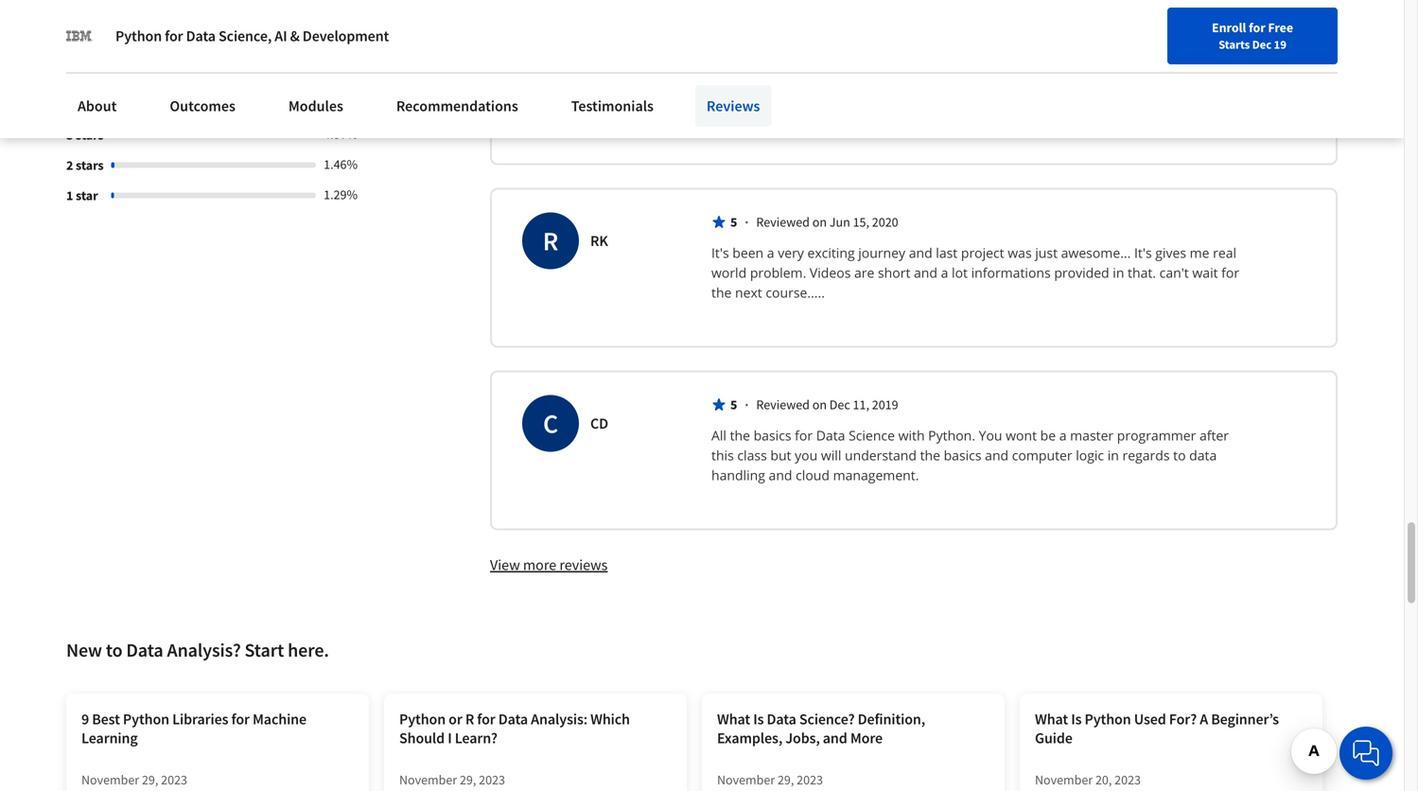 Task type: describe. For each thing, give the bounding box(es) containing it.
for inside enroll for free starts dec 19
[[1249, 19, 1266, 36]]

on for c
[[813, 396, 827, 413]]

python inside the cloud storage question on the final is just a ploy to get us to use ibm products and shouldn't be part of the grade. the course was a good pace and nice, slow introduction for new python users.
[[842, 101, 886, 119]]

analysis:
[[531, 710, 588, 729]]

november for 9 best python libraries for machine learning
[[81, 771, 139, 788]]

here.
[[288, 638, 329, 662]]

in for r
[[1113, 263, 1125, 281]]

world
[[712, 263, 747, 281]]

data
[[1190, 446, 1217, 464]]

use
[[1109, 61, 1131, 79]]

guide
[[1035, 729, 1073, 748]]

science
[[849, 426, 895, 444]]

used
[[1134, 710, 1167, 729]]

enroll for free starts dec 19
[[1212, 19, 1294, 52]]

for inside 9 best python libraries for machine learning
[[231, 710, 250, 729]]

all the basics for data science with python. you wont be a master programmer after this class but you will understand the basics and computer logic in regards to data handling and cloud management.
[[712, 426, 1233, 484]]

data for new to data analysis? start here.
[[126, 638, 163, 662]]

informations
[[972, 263, 1051, 281]]

recommendations
[[396, 97, 518, 115]]

2023 for used
[[1115, 771, 1141, 788]]

you
[[795, 446, 818, 464]]

me
[[1190, 244, 1210, 262]]

to inside all the basics for data science with python. you wont be a master programmer after this class but you will understand the basics and computer logic in regards to data handling and cloud management.
[[1174, 446, 1186, 464]]

handling
[[712, 466, 766, 484]]

users.
[[889, 101, 926, 119]]

get
[[1052, 61, 1071, 79]]

20.86%
[[324, 95, 364, 112]]

29, for r
[[460, 771, 476, 788]]

class
[[738, 446, 767, 464]]

view more reviews link
[[490, 554, 608, 574]]

start
[[245, 638, 284, 662]]

regards
[[1123, 446, 1170, 464]]

python.
[[929, 426, 976, 444]]

testimonials
[[571, 97, 654, 115]]

i
[[448, 729, 452, 748]]

be inside the cloud storage question on the final is just a ploy to get us to use ibm products and shouldn't be part of the grade. the course was a good pace and nice, slow introduction for new python users.
[[773, 81, 789, 99]]

just inside it's been a very exciting journey and last project was just awesome... it's gives me real world problem. videos are short and a lot informations provided in that. can't wait for the next course.....
[[1036, 244, 1058, 262]]

development
[[303, 26, 389, 45]]

outcomes
[[170, 97, 236, 115]]

3
[[66, 126, 73, 143]]

about
[[78, 97, 117, 115]]

5 stars
[[66, 66, 104, 83]]

for?
[[1170, 710, 1197, 729]]

short
[[878, 263, 911, 281]]

science,
[[219, 26, 272, 45]]

a left good
[[1002, 81, 1009, 99]]

storage
[[775, 61, 822, 79]]

what is data science? definition, examples, jobs, and more
[[717, 710, 926, 748]]

reviewed on jun 15, 2020
[[757, 213, 899, 230]]

reviewed for r
[[757, 213, 810, 230]]

is for data
[[754, 710, 764, 729]]

awesome...
[[1062, 244, 1131, 262]]

view
[[490, 555, 520, 574]]

stars for 4 stars
[[76, 96, 104, 113]]

0 vertical spatial the
[[712, 61, 735, 79]]

1.29%
[[324, 186, 358, 203]]

stars for 3 stars
[[76, 126, 104, 143]]

is for python
[[1072, 710, 1082, 729]]

1 horizontal spatial the
[[903, 81, 926, 99]]

which
[[591, 710, 630, 729]]

dec inside enroll for free starts dec 19
[[1253, 37, 1272, 52]]

what for what is python used for? a beginner's guide
[[1035, 710, 1069, 729]]

management.
[[833, 466, 919, 484]]

all
[[712, 426, 727, 444]]

and down you
[[985, 446, 1009, 464]]

a inside all the basics for data science with python. you wont be a master programmer after this class but you will understand the basics and computer logic in regards to data handling and cloud management.
[[1060, 426, 1067, 444]]

stars for 2 stars
[[76, 156, 104, 174]]

0 horizontal spatial reviews
[[173, 18, 216, 35]]

for inside all the basics for data science with python. you wont be a master programmer after this class but you will understand the basics and computer logic in regards to data handling and cloud management.
[[795, 426, 813, 444]]

0 vertical spatial 5
[[66, 66, 73, 83]]

python right ibm image
[[115, 26, 162, 45]]

a
[[1200, 710, 1209, 729]]

ibm
[[1134, 61, 1158, 79]]

beginner's
[[1212, 710, 1279, 729]]

machine
[[253, 710, 307, 729]]

november for what is data science? definition, examples, jobs, and more
[[717, 771, 775, 788]]

can't
[[1160, 263, 1189, 281]]

ploy
[[1006, 61, 1032, 79]]

and down but
[[769, 466, 793, 484]]

us
[[1075, 61, 1089, 79]]

starts
[[1219, 37, 1250, 52]]

november 20, 2023
[[1035, 771, 1141, 788]]

of
[[821, 81, 833, 99]]

cd
[[591, 414, 609, 433]]

j
[[544, 41, 557, 75]]

2023 for for
[[479, 771, 505, 788]]

for inside the cloud storage question on the final is just a ploy to get us to use ibm products and shouldn't be part of the grade. the course was a good pace and nice, slow introduction for new python users.
[[791, 101, 809, 119]]

question
[[825, 61, 879, 79]]

introduction
[[712, 101, 788, 119]]

0 horizontal spatial basics
[[754, 426, 792, 444]]

best
[[92, 710, 120, 729]]

recommendations link
[[385, 85, 530, 127]]

about link
[[66, 85, 128, 127]]

are
[[855, 263, 875, 281]]

data inside python or r for data analysis: which should i learn?
[[499, 710, 528, 729]]

4
[[66, 96, 73, 113]]

jobs,
[[786, 729, 820, 748]]

project
[[961, 244, 1005, 262]]

videos
[[810, 263, 851, 281]]

to right new
[[106, 638, 123, 662]]

reviewed for c
[[757, 396, 810, 413]]

and inside what is data science? definition, examples, jobs, and more
[[823, 729, 848, 748]]

the cloud storage question on the final is just a ploy to get us to use ibm products and shouldn't be part of the grade. the course was a good pace and nice, slow introduction for new python users.
[[712, 61, 1247, 119]]

nice,
[[1107, 81, 1136, 99]]

python inside python or r for data analysis: which should i learn?
[[399, 710, 446, 729]]

data for python for data science, ai & development
[[186, 26, 216, 45]]

last
[[936, 244, 958, 262]]

python for data science, ai & development
[[115, 26, 389, 45]]

more
[[851, 729, 883, 748]]

problem.
[[750, 263, 807, 281]]



Task type: locate. For each thing, give the bounding box(es) containing it.
good
[[1013, 81, 1044, 99]]

1.46%
[[324, 156, 358, 173]]

and down last
[[914, 263, 938, 281]]

9
[[81, 710, 89, 729]]

was
[[975, 81, 999, 99], [1008, 244, 1032, 262]]

2 horizontal spatial november 29, 2023
[[717, 771, 823, 788]]

0 vertical spatial in
[[1113, 263, 1125, 281]]

1 horizontal spatial be
[[1041, 426, 1056, 444]]

1 horizontal spatial reviews
[[560, 555, 608, 574]]

on up grade.
[[883, 61, 899, 79]]

2 2023 from the left
[[479, 771, 505, 788]]

for inside it's been a very exciting journey and last project was just awesome... it's gives me real world problem. videos are short and a lot informations provided in that. can't wait for the next course.....
[[1222, 263, 1240, 281]]

science?
[[800, 710, 855, 729]]

it's up world
[[712, 244, 729, 262]]

2023 down jobs,
[[797, 771, 823, 788]]

gives
[[1156, 244, 1187, 262]]

the
[[712, 61, 735, 79], [903, 81, 926, 99]]

rk
[[591, 231, 608, 250]]

the right all
[[730, 426, 750, 444]]

5 for r
[[731, 213, 738, 230]]

0 vertical spatial was
[[975, 81, 999, 99]]

0 vertical spatial be
[[773, 81, 789, 99]]

1 vertical spatial just
[[1036, 244, 1058, 262]]

show notifications image
[[1149, 24, 1172, 46]]

with
[[899, 426, 925, 444]]

python left used
[[1085, 710, 1132, 729]]

2 29, from the left
[[460, 771, 476, 788]]

a left very
[[767, 244, 775, 262]]

0 horizontal spatial dec
[[830, 396, 851, 413]]

just right is
[[969, 61, 992, 79]]

analysis?
[[167, 638, 241, 662]]

29, for data
[[778, 771, 794, 788]]

2 november 29, 2023 from the left
[[399, 771, 505, 788]]

been
[[733, 244, 764, 262]]

2 vertical spatial on
[[813, 396, 827, 413]]

data
[[186, 26, 216, 45], [816, 426, 846, 444], [126, 638, 163, 662], [499, 710, 528, 729], [767, 710, 797, 729]]

1 horizontal spatial dec
[[1253, 37, 1272, 52]]

ibm image
[[66, 23, 93, 49]]

0 horizontal spatial be
[[773, 81, 789, 99]]

1 november from the left
[[81, 771, 139, 788]]

for down part
[[791, 101, 809, 119]]

python or r for data analysis: which should i learn?
[[399, 710, 630, 748]]

5 up 4
[[66, 66, 73, 83]]

2023 down learn?
[[479, 771, 505, 788]]

4 stars
[[66, 96, 104, 113]]

1 vertical spatial cloud
[[796, 466, 830, 484]]

in inside it's been a very exciting journey and last project was just awesome... it's gives me real world problem. videos are short and a lot informations provided in that. can't wait for the next course.....
[[1113, 263, 1125, 281]]

data right learn?
[[499, 710, 528, 729]]

2023 for libraries
[[161, 771, 187, 788]]

be up computer
[[1041, 426, 1056, 444]]

on inside the cloud storage question on the final is just a ploy to get us to use ibm products and shouldn't be part of the grade. the course was a good pace and nice, slow introduction for new python users.
[[883, 61, 899, 79]]

november 29, 2023 for best
[[81, 771, 187, 788]]

new to data analysis? start here.
[[66, 638, 329, 662]]

2023 down 9 best python libraries for machine learning
[[161, 771, 187, 788]]

coursera image
[[23, 15, 143, 46]]

menu item
[[1007, 19, 1129, 80]]

the up shouldn't
[[712, 61, 735, 79]]

0 vertical spatial basics
[[754, 426, 792, 444]]

master
[[1071, 426, 1114, 444]]

1 it's from the left
[[712, 244, 729, 262]]

71.79%
[[324, 65, 364, 82]]

2 reviewed from the top
[[757, 396, 810, 413]]

2 stars
[[66, 156, 104, 174]]

1 horizontal spatial is
[[1072, 710, 1082, 729]]

1 vertical spatial dec
[[830, 396, 851, 413]]

data left science?
[[767, 710, 797, 729]]

4.6
[[89, 6, 123, 39]]

5
[[66, 66, 73, 83], [731, 213, 738, 230], [731, 396, 738, 413]]

3 29, from the left
[[778, 771, 794, 788]]

is left jobs,
[[754, 710, 764, 729]]

1 november 29, 2023 from the left
[[81, 771, 187, 788]]

the down with
[[920, 446, 941, 464]]

but
[[771, 446, 792, 464]]

python left or
[[399, 710, 446, 729]]

programmer
[[1117, 426, 1197, 444]]

be inside all the basics for data science with python. you wont be a master programmer after this class but you will understand the basics and computer logic in regards to data handling and cloud management.
[[1041, 426, 1056, 444]]

reviews right the more at the bottom left
[[560, 555, 608, 574]]

and left more
[[823, 729, 848, 748]]

the left final
[[902, 61, 923, 79]]

the right 'of'
[[837, 81, 857, 99]]

november down 'learning'
[[81, 771, 139, 788]]

stars right 4
[[76, 96, 104, 113]]

for left the free
[[1249, 19, 1266, 36]]

0 horizontal spatial is
[[754, 710, 764, 729]]

was right course
[[975, 81, 999, 99]]

1 29, from the left
[[142, 771, 158, 788]]

data for what is data science? definition, examples, jobs, and more
[[767, 710, 797, 729]]

1 horizontal spatial r
[[543, 224, 559, 257]]

in
[[1113, 263, 1125, 281], [1108, 446, 1119, 464]]

2023 for science?
[[797, 771, 823, 788]]

4 november from the left
[[1035, 771, 1093, 788]]

1 stars from the top
[[76, 66, 104, 83]]

1 horizontal spatial november 29, 2023
[[399, 771, 505, 788]]

this
[[712, 446, 734, 464]]

2020
[[872, 213, 899, 230]]

is inside what is python used for? a beginner's guide
[[1072, 710, 1082, 729]]

what for what is data science? definition, examples, jobs, and more
[[717, 710, 751, 729]]

free
[[1269, 19, 1294, 36]]

for inside python or r for data analysis: which should i learn?
[[477, 710, 496, 729]]

1 horizontal spatial it's
[[1135, 244, 1152, 262]]

data left science,
[[186, 26, 216, 45]]

on left jun
[[813, 213, 827, 230]]

final
[[926, 61, 953, 79]]

computer
[[1012, 446, 1073, 464]]

2 horizontal spatial 29,
[[778, 771, 794, 788]]

was up informations
[[1008, 244, 1032, 262]]

1 is from the left
[[754, 710, 764, 729]]

4 stars from the top
[[76, 156, 104, 174]]

course.....
[[766, 283, 825, 301]]

1 horizontal spatial what
[[1035, 710, 1069, 729]]

basics down python.
[[944, 446, 982, 464]]

stars right 3
[[76, 126, 104, 143]]

to left get
[[1036, 61, 1048, 79]]

reviews right 34,192
[[173, 18, 216, 35]]

modules
[[289, 97, 343, 115]]

2019
[[872, 396, 899, 413]]

2 it's from the left
[[1135, 244, 1152, 262]]

2 is from the left
[[1072, 710, 1082, 729]]

is
[[754, 710, 764, 729], [1072, 710, 1082, 729]]

0 horizontal spatial was
[[975, 81, 999, 99]]

for up the you
[[795, 426, 813, 444]]

wont
[[1006, 426, 1037, 444]]

1 horizontal spatial cloud
[[796, 466, 830, 484]]

for right 4.6
[[165, 26, 183, 45]]

0 horizontal spatial november 29, 2023
[[81, 771, 187, 788]]

on left 11,
[[813, 396, 827, 413]]

you
[[979, 426, 1003, 444]]

3 stars from the top
[[76, 126, 104, 143]]

stars up 4 stars
[[76, 66, 104, 83]]

november 29, 2023 down examples,
[[717, 771, 823, 788]]

cloud inside the cloud storage question on the final is just a ploy to get us to use ibm products and shouldn't be part of the grade. the course was a good pace and nice, slow introduction for new python users.
[[738, 61, 772, 79]]

0 horizontal spatial cloud
[[738, 61, 772, 79]]

to right us
[[1093, 61, 1105, 79]]

0 vertical spatial r
[[543, 224, 559, 257]]

should
[[399, 729, 445, 748]]

in for c
[[1108, 446, 1119, 464]]

data inside what is data science? definition, examples, jobs, and more
[[767, 710, 797, 729]]

enroll
[[1212, 19, 1247, 36]]

0 horizontal spatial just
[[969, 61, 992, 79]]

slow
[[1139, 81, 1167, 99]]

0 vertical spatial cloud
[[738, 61, 772, 79]]

on for r
[[813, 213, 827, 230]]

r right or
[[465, 710, 474, 729]]

5 for c
[[731, 396, 738, 413]]

the down world
[[712, 283, 732, 301]]

jun
[[830, 213, 851, 230]]

cloud up shouldn't
[[738, 61, 772, 79]]

reviewed
[[757, 213, 810, 230], [757, 396, 810, 413]]

in left that.
[[1113, 263, 1125, 281]]

1 vertical spatial was
[[1008, 244, 1032, 262]]

november 29, 2023 down 'learning'
[[81, 771, 187, 788]]

r inside python or r for data analysis: which should i learn?
[[465, 710, 474, 729]]

november down examples,
[[717, 771, 775, 788]]

what inside what is data science? definition, examples, jobs, and more
[[717, 710, 751, 729]]

was inside the cloud storage question on the final is just a ploy to get us to use ibm products and shouldn't be part of the grade. the course was a good pace and nice, slow introduction for new python users.
[[975, 81, 999, 99]]

9 best python libraries for machine learning
[[81, 710, 307, 748]]

logic
[[1076, 446, 1105, 464]]

more
[[523, 555, 557, 574]]

grade.
[[861, 81, 900, 99]]

exciting
[[808, 244, 855, 262]]

0 horizontal spatial it's
[[712, 244, 729, 262]]

3 2023 from the left
[[797, 771, 823, 788]]

a left lot
[[941, 263, 949, 281]]

r left rk
[[543, 224, 559, 257]]

view more reviews
[[490, 555, 608, 574]]

modules link
[[277, 85, 355, 127]]

pace
[[1048, 81, 1077, 99]]

5 up this
[[731, 396, 738, 413]]

python inside what is python used for? a beginner's guide
[[1085, 710, 1132, 729]]

very
[[778, 244, 804, 262]]

was inside it's been a very exciting journey and last project was just awesome... it's gives me real world problem. videos are short and a lot informations provided in that. can't wait for the next course.....
[[1008, 244, 1032, 262]]

in right logic
[[1108, 446, 1119, 464]]

29, down jobs,
[[778, 771, 794, 788]]

1 2023 from the left
[[161, 771, 187, 788]]

november 29, 2023 down i
[[399, 771, 505, 788]]

november left '20,'
[[1035, 771, 1093, 788]]

r
[[543, 224, 559, 257], [465, 710, 474, 729]]

november for python or r for data analysis: which should i learn?
[[399, 771, 457, 788]]

1 vertical spatial 5
[[731, 213, 738, 230]]

chat with us image
[[1351, 738, 1382, 768]]

1 vertical spatial basics
[[944, 446, 982, 464]]

1 what from the left
[[717, 710, 751, 729]]

python down grade.
[[842, 101, 886, 119]]

1 vertical spatial reviews
[[560, 555, 608, 574]]

in inside all the basics for data science with python. you wont be a master programmer after this class but you will understand the basics and computer logic in regards to data handling and cloud management.
[[1108, 446, 1119, 464]]

0 vertical spatial just
[[969, 61, 992, 79]]

1 vertical spatial on
[[813, 213, 827, 230]]

is up 'november 20, 2023'
[[1072, 710, 1082, 729]]

on
[[883, 61, 899, 79], [813, 213, 827, 230], [813, 396, 827, 413]]

1 horizontal spatial was
[[1008, 244, 1032, 262]]

2 stars from the top
[[76, 96, 104, 113]]

python inside 9 best python libraries for machine learning
[[123, 710, 169, 729]]

for right or
[[477, 710, 496, 729]]

stars right 2
[[76, 156, 104, 174]]

1 reviewed from the top
[[757, 213, 810, 230]]

0 vertical spatial reviewed
[[757, 213, 810, 230]]

the inside it's been a very exciting journey and last project was just awesome... it's gives me real world problem. videos are short and a lot informations provided in that. can't wait for the next course.....
[[712, 283, 732, 301]]

0 vertical spatial on
[[883, 61, 899, 79]]

0 horizontal spatial r
[[465, 710, 474, 729]]

15,
[[853, 213, 870, 230]]

cloud down the you
[[796, 466, 830, 484]]

stars
[[76, 66, 104, 83], [76, 96, 104, 113], [76, 126, 104, 143], [76, 156, 104, 174]]

understand
[[845, 446, 917, 464]]

will
[[821, 446, 842, 464]]

0 horizontal spatial the
[[712, 61, 735, 79]]

1 horizontal spatial basics
[[944, 446, 982, 464]]

it's up that.
[[1135, 244, 1152, 262]]

3 november 29, 2023 from the left
[[717, 771, 823, 788]]

and left last
[[909, 244, 933, 262]]

part
[[792, 81, 818, 99]]

and down us
[[1080, 81, 1104, 99]]

for left machine
[[231, 710, 250, 729]]

what
[[717, 710, 751, 729], [1035, 710, 1069, 729]]

a up computer
[[1060, 426, 1067, 444]]

1 vertical spatial in
[[1108, 446, 1119, 464]]

0 horizontal spatial what
[[717, 710, 751, 729]]

1 horizontal spatial 29,
[[460, 771, 476, 788]]

a
[[995, 61, 1003, 79], [1002, 81, 1009, 99], [767, 244, 775, 262], [941, 263, 949, 281], [1060, 426, 1067, 444]]

learning
[[81, 729, 138, 748]]

None search field
[[270, 12, 639, 50]]

reviewed up but
[[757, 396, 810, 413]]

dec left 11,
[[830, 396, 851, 413]]

data up will
[[816, 426, 846, 444]]

0 horizontal spatial 29,
[[142, 771, 158, 788]]

1 vertical spatial r
[[465, 710, 474, 729]]

just up 'provided' on the right top of the page
[[1036, 244, 1058, 262]]

python right the best
[[123, 710, 169, 729]]

0 vertical spatial reviews
[[173, 18, 216, 35]]

data inside all the basics for data science with python. you wont be a master programmer after this class but you will understand the basics and computer logic in regards to data handling and cloud management.
[[816, 426, 846, 444]]

stars for 5 stars
[[76, 66, 104, 83]]

0 vertical spatial dec
[[1253, 37, 1272, 52]]

for down real at the top right of the page
[[1222, 263, 1240, 281]]

reviews link
[[696, 85, 772, 127]]

5 up been
[[731, 213, 738, 230]]

dec left 19
[[1253, 37, 1272, 52]]

what up 'november 20, 2023'
[[1035, 710, 1069, 729]]

next
[[735, 283, 763, 301]]

2023 right '20,'
[[1115, 771, 1141, 788]]

2 vertical spatial 5
[[731, 396, 738, 413]]

1 vertical spatial be
[[1041, 426, 1056, 444]]

29, down 9 best python libraries for machine learning
[[142, 771, 158, 788]]

it's
[[712, 244, 729, 262], [1135, 244, 1152, 262]]

2 what from the left
[[1035, 710, 1069, 729]]

basics up but
[[754, 426, 792, 444]]

what inside what is python used for? a beginner's guide
[[1035, 710, 1069, 729]]

basics
[[754, 426, 792, 444], [944, 446, 982, 464]]

11,
[[853, 396, 870, 413]]

be left part
[[773, 81, 789, 99]]

4 2023 from the left
[[1115, 771, 1141, 788]]

3 november from the left
[[717, 771, 775, 788]]

what left jobs,
[[717, 710, 751, 729]]

29, down learn?
[[460, 771, 476, 788]]

is inside what is data science? definition, examples, jobs, and more
[[754, 710, 764, 729]]

just inside the cloud storage question on the final is just a ploy to get us to use ibm products and shouldn't be part of the grade. the course was a good pace and nice, slow introduction for new python users.
[[969, 61, 992, 79]]

november for what is python used for? a beginner's guide
[[1035, 771, 1093, 788]]

2 november from the left
[[399, 771, 457, 788]]

november 29, 2023 for or
[[399, 771, 505, 788]]

python
[[115, 26, 162, 45], [842, 101, 886, 119], [123, 710, 169, 729], [399, 710, 446, 729], [1085, 710, 1132, 729]]

cloud inside all the basics for data science with python. you wont be a master programmer after this class but you will understand the basics and computer logic in regards to data handling and cloud management.
[[796, 466, 830, 484]]

1 star
[[66, 187, 98, 204]]

4.57%
[[324, 125, 358, 142]]

29,
[[142, 771, 158, 788], [460, 771, 476, 788], [778, 771, 794, 788]]

after
[[1200, 426, 1229, 444]]

data left analysis?
[[126, 638, 163, 662]]

the up users.
[[903, 81, 926, 99]]

to left the data
[[1174, 446, 1186, 464]]

wait
[[1193, 263, 1219, 281]]

1 vertical spatial reviewed
[[757, 396, 810, 413]]

new
[[813, 101, 839, 119]]

november 29, 2023 for is
[[717, 771, 823, 788]]

learn?
[[455, 729, 498, 748]]

1 vertical spatial the
[[903, 81, 926, 99]]

a left ploy
[[995, 61, 1003, 79]]

ai
[[275, 26, 287, 45]]

the
[[902, 61, 923, 79], [837, 81, 857, 99], [712, 283, 732, 301], [730, 426, 750, 444], [920, 446, 941, 464]]

34,192
[[135, 18, 171, 35]]

reviews
[[707, 97, 760, 115]]

29, for python
[[142, 771, 158, 788]]

cloud
[[738, 61, 772, 79], [796, 466, 830, 484]]

1 horizontal spatial just
[[1036, 244, 1058, 262]]

november down should in the left bottom of the page
[[399, 771, 457, 788]]

reviewed up very
[[757, 213, 810, 230]]

real
[[1213, 244, 1237, 262]]

and down starts
[[1220, 61, 1244, 79]]



Task type: vqa. For each thing, say whether or not it's contained in the screenshot.
left the Design
no



